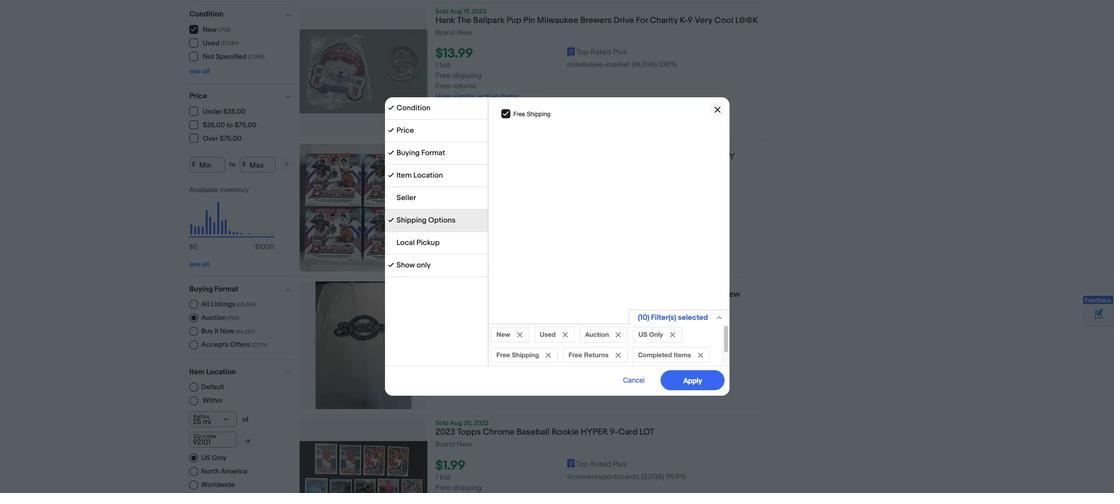 Task type: describe. For each thing, give the bounding box(es) containing it.
(four)
[[472, 152, 499, 162]]

all listings (65,334)
[[201, 300, 256, 308]]

2023 for chrome
[[474, 420, 489, 428]]

specified
[[216, 52, 247, 61]]

offers
[[230, 340, 250, 349]]

(753) for auction
[[227, 315, 239, 321]]

this inside free shipping free returns view similar active items sell one like this
[[478, 249, 490, 259]]

view inside free shipping free returns view similar active items sell one like this
[[436, 239, 452, 248]]

see all for condition
[[189, 67, 210, 75]]

lot inside sold  aug 20, 2023 2023 topps chrome baseball rookie hyper 9-card lot brand new
[[640, 428, 655, 438]]

$35.00 to $75.00 link
[[189, 120, 257, 129]]

0 horizontal spatial us
[[201, 454, 210, 462]]

bowman
[[521, 152, 554, 162]]

active inside free shipping free returns view similar active items sell one like this
[[478, 239, 499, 248]]

shipping options tab
[[385, 210, 488, 232]]

shipping inside tab
[[396, 216, 426, 225]]

39"
[[628, 290, 640, 300]]

plus for $1.99
[[613, 460, 627, 469]]

like inside free shipping free returns view similar active items sell one like this
[[464, 249, 476, 259]]

not specified (2,369)
[[203, 52, 265, 61]]

2 vertical spatial shipping
[[512, 351, 539, 359]]

buying for buying format tab
[[396, 148, 420, 158]]

it
[[214, 327, 219, 335]]

3 sell one like this link from the top
[[436, 387, 490, 397]]

active inside milwaukee-market (18,596) 100% free shipping free returns view similar active items sell one like this
[[478, 92, 499, 102]]

free inside 4cornerssportscards (3,038) 99.9% free shipping
[[436, 483, 451, 493]]

cards
[[622, 152, 646, 162]]

bid for $13.99
[[440, 61, 451, 70]]

lot of 4 (four) 2021 bowman baseball trading cards mega boxes factory sealed image
[[300, 144, 428, 272]]

see all for price
[[189, 260, 210, 269]]

Maximum Value in $ text field
[[240, 157, 276, 173]]

local
[[396, 238, 415, 248]]

2023 left topps on the bottom of the page
[[436, 428, 455, 438]]

 (65,334) Items text field
[[236, 301, 256, 308]]

mega
[[648, 152, 670, 162]]

returns inside milwaukee-market (18,596) 100% free shipping free returns view similar active items sell one like this
[[452, 82, 477, 91]]

(18,596) for milwaukee-market (18,596) 100%
[[632, 345, 657, 354]]

available inventory
[[189, 186, 249, 194]]

19, for of
[[464, 144, 470, 152]]

remove filter - shipping options - free shipping image
[[546, 353, 551, 358]]

baseball for trading
[[556, 152, 589, 162]]

milwaukee inside milwaukee brewers promo sga blanket big huge 39" x 56" baseball brand new l@@k !
[[436, 290, 477, 300]]

1 vertical spatial $75.00
[[220, 134, 242, 143]]

free returns
[[436, 366, 477, 376]]

format for buying format tab
[[421, 148, 445, 158]]

sold  aug 20, 2023 2023 topps chrome baseball rookie hyper 9-card lot brand new
[[436, 420, 655, 450]]

location for item location tab
[[413, 171, 443, 180]]

sell inside free shipping free returns view similar active items sell one like this
[[436, 249, 448, 259]]

lot inside sold  aug 19, 2023 lot of 4 (four) 2021 bowman baseball trading cards mega boxes factory sealed brand new
[[436, 152, 450, 162]]

2023 for ballpark
[[472, 7, 486, 15]]

2021
[[501, 152, 519, 162]]

pickup
[[416, 238, 440, 248]]

of
[[242, 415, 249, 424]]

0 vertical spatial shipping
[[527, 111, 550, 118]]

filter applied image for shipping options
[[388, 217, 394, 223]]

$13.99
[[436, 46, 473, 62]]

similar inside milwaukee-market (18,596) 100% free shipping free returns view similar active items sell one like this
[[454, 92, 476, 102]]

new inside sold  aug 19, 2023 lot of 4 (four) 2021 bowman baseball trading cards mega boxes factory sealed brand new
[[457, 175, 472, 184]]

chrome
[[483, 428, 515, 438]]

milwaukee-market (18,596) 100%
[[567, 345, 677, 354]]

1 vertical spatial $35.00
[[203, 121, 225, 129]]

pin
[[524, 15, 535, 25]]

top for $1.99
[[577, 460, 589, 469]]

under $35.00 link
[[189, 107, 246, 116]]

 (753) Items text field
[[226, 315, 239, 321]]

hank
[[436, 15, 455, 25]]

2 top from the top
[[577, 332, 589, 342]]

only inside dialog
[[649, 331, 663, 339]]

sold  aug 19, 2023 hank the ballpark pup pin milwaukee brewers drive for charity k-9 very cool l@@k brand new
[[436, 7, 759, 37]]

2 rated from the top
[[591, 332, 611, 342]]

buying for buying format dropdown button
[[189, 284, 213, 294]]

remove filter - condition - used image
[[563, 333, 568, 338]]

(65,334)
[[237, 301, 256, 308]]

2023 topps chrome baseball rookie hyper 9-card lot image
[[300, 442, 428, 494]]

0 vertical spatial $35.00
[[223, 107, 246, 116]]

completed
[[638, 351, 672, 359]]

!
[[461, 300, 463, 310]]

0 vertical spatial to
[[227, 121, 233, 129]]

over $75.00
[[203, 134, 242, 143]]

see for condition
[[189, 67, 201, 75]]

remove filter - condition - new image
[[517, 333, 522, 338]]

cancel
[[623, 377, 645, 385]]

free left remove filter - shipping options - free shipping image
[[496, 351, 510, 359]]

4cornerssportscards
[[567, 472, 640, 482]]

only
[[416, 261, 431, 270]]

Minimum Value in $ text field
[[189, 157, 225, 173]]

for
[[636, 15, 648, 25]]

accepts offers (7,770)
[[201, 340, 267, 349]]

filter applied image for price
[[388, 127, 394, 133]]

2 view similar active items link from the top
[[436, 239, 519, 248]]

north
[[201, 467, 219, 476]]

free down options
[[436, 228, 451, 238]]

(753) for new
[[219, 26, 230, 33]]

sell inside milwaukee-market (18,596) 100% free shipping free returns view similar active items sell one like this
[[436, 103, 448, 112]]

baseball inside sold  aug 20, 2023 2023 topps chrome baseball rookie hyper 9-card lot brand new
[[517, 428, 550, 438]]

1 sell one like this link from the top
[[436, 103, 490, 112]]

1000
[[259, 243, 274, 251]]

seller
[[396, 193, 416, 203]]

4cornerssportscards (3,038) 99.9% free shipping
[[436, 472, 687, 493]]

shipping inside milwaukee-market (18,596) 100% free shipping free returns view similar active items sell one like this
[[452, 71, 482, 81]]

very
[[695, 15, 713, 25]]

item location for item location tab
[[396, 171, 443, 180]]

aug for $1.99
[[450, 420, 462, 428]]

new inside sold  aug 20, 2023 2023 topps chrome baseball rookie hyper 9-card lot brand new
[[457, 440, 472, 450]]

2023 for 4
[[472, 144, 486, 152]]

worldwide link
[[189, 481, 235, 490]]

rated for $1.99
[[591, 460, 611, 469]]

selected
[[678, 313, 708, 323]]

pup
[[507, 15, 522, 25]]

3 sell from the top
[[436, 387, 448, 397]]

(64,587)
[[236, 328, 255, 335]]

sell one like this
[[436, 387, 490, 397]]

sealed
[[436, 162, 466, 172]]

price tab
[[385, 120, 488, 142]]

worldwide
[[201, 481, 235, 489]]

huge
[[605, 290, 626, 300]]

(3,038)
[[641, 472, 665, 482]]

show only tab
[[385, 255, 488, 277]]

20,
[[464, 420, 473, 428]]

rookie
[[552, 428, 579, 438]]

1 vertical spatial to
[[229, 160, 236, 169]]

free down $13.99
[[436, 71, 451, 81]]

returns
[[584, 351, 609, 359]]

big
[[590, 290, 603, 300]]

$ 0
[[189, 243, 198, 251]]

all
[[201, 300, 210, 308]]

free up condition tab
[[436, 82, 451, 91]]

 (7,770) Items text field
[[250, 342, 267, 348]]

99.9%
[[666, 472, 687, 482]]

location for "item location" dropdown button
[[206, 367, 236, 377]]

aug inside sold  aug 19, 2023 lot of 4 (four) 2021 bowman baseball trading cards mega boxes factory sealed brand new
[[450, 144, 462, 152]]

hank the ballpark pup pin milwaukee brewers drive for charity k-9 very cool l@@k image
[[300, 30, 428, 113]]

free up pickup on the left
[[436, 218, 451, 227]]

market for milwaukee-market (18,596) 100% free shipping free returns view similar active items sell one like this
[[607, 60, 630, 70]]

apply within filter image
[[245, 438, 250, 444]]

under $35.00
[[203, 107, 246, 116]]

topps
[[457, 428, 481, 438]]

price for price tab
[[396, 126, 414, 135]]

1 bid for $13.99
[[436, 61, 451, 70]]

(18,596) for milwaukee-market (18,596) 100% free shipping free returns view similar active items sell one like this
[[632, 60, 657, 70]]

0 vertical spatial $75.00
[[235, 121, 257, 129]]

free shipping free returns view similar active items sell one like this
[[436, 218, 519, 259]]

new inside dialog
[[496, 331, 510, 339]]

used for used (17,389)
[[203, 39, 220, 47]]

drive
[[614, 15, 634, 25]]

0 horizontal spatial only
[[212, 454, 226, 462]]

us only link
[[189, 454, 226, 463]]

free up sell one like this
[[436, 366, 451, 376]]

shipping inside free shipping free returns view similar active items sell one like this
[[452, 218, 482, 227]]

buying format tab
[[385, 142, 488, 165]]

promo
[[512, 290, 538, 300]]

ballpark
[[473, 15, 505, 25]]

hyper
[[581, 428, 608, 438]]

hank the ballpark pup pin milwaukee brewers drive for charity k-9 very cool l@@k heading
[[436, 15, 759, 25]]

rated for $13.99
[[591, 48, 611, 57]]

2023 topps chrome baseball rookie hyper 9-card lot link
[[436, 428, 765, 441]]

1 vertical spatial free shipping
[[496, 351, 539, 359]]

k-
[[680, 15, 688, 25]]

cool
[[715, 15, 734, 25]]

item for item location tab
[[396, 171, 412, 180]]

options
[[428, 216, 456, 225]]

view inside milwaukee-market (18,596) 100% free shipping free returns view similar active items sell one like this
[[436, 92, 452, 102]]

l@@k inside milwaukee brewers promo sga blanket big huge 39" x 56" baseball brand new l@@k !
[[436, 300, 459, 310]]

new inside the sold  aug 19, 2023 hank the ballpark pup pin milwaukee brewers drive for charity k-9 very cool l@@k brand new
[[457, 28, 472, 37]]

over
[[203, 134, 218, 143]]

brand inside the sold  aug 19, 2023 hank the ballpark pup pin milwaukee brewers drive for charity k-9 very cool l@@k brand new
[[436, 28, 455, 37]]

item for "item location" dropdown button
[[189, 367, 205, 377]]



Task type: locate. For each thing, give the bounding box(es) containing it.
0 vertical spatial buying format
[[396, 148, 445, 158]]

brand inside sold  aug 20, 2023 2023 topps chrome baseball rookie hyper 9-card lot brand new
[[436, 440, 455, 450]]

plus down drive
[[613, 48, 627, 57]]

(7,770)
[[251, 342, 267, 348]]

shipping options
[[396, 216, 456, 225]]

top for $13.99
[[577, 48, 589, 57]]

cancel button
[[612, 371, 656, 391]]

lot of 4 (four) 2021 bowman baseball trading cards mega boxes factory sealed heading
[[436, 152, 735, 172]]

0 vertical spatial one
[[450, 103, 463, 112]]

$35.00 up $35.00 to $75.00
[[223, 107, 246, 116]]

remove filter - item location - us only image
[[670, 333, 675, 338]]

$75.00 down under $35.00
[[235, 121, 257, 129]]

auction inside dialog
[[585, 331, 609, 339]]

1 1 bid from the top
[[436, 61, 451, 70]]

1 rated from the top
[[591, 48, 611, 57]]

auction for auction (753)
[[201, 313, 226, 322]]

location down buying format tab
[[413, 171, 443, 180]]

2 100% from the top
[[659, 345, 677, 354]]

condition for condition dropdown button
[[189, 9, 223, 19]]

3 returns from the top
[[452, 366, 477, 376]]

2 vertical spatial returns
[[452, 366, 477, 376]]

1 vertical spatial us only
[[201, 454, 226, 462]]

2 vertical spatial 1 bid
[[436, 473, 451, 482]]

condition
[[189, 9, 223, 19], [396, 103, 430, 113]]

sold inside the sold  aug 19, 2023 hank the ballpark pup pin milwaukee brewers drive for charity k-9 very cool l@@k brand new
[[436, 7, 449, 15]]

brand down hank
[[436, 28, 455, 37]]

1 one from the top
[[450, 103, 463, 112]]

(10)
[[638, 313, 649, 323]]

sold  aug 19, 2023 lot of 4 (four) 2021 bowman baseball trading cards mega boxes factory sealed brand new
[[436, 144, 735, 184]]

19, for the
[[464, 7, 470, 15]]

2 bid from the top
[[440, 207, 451, 217]]

free
[[436, 71, 451, 81], [436, 82, 451, 91], [513, 111, 525, 118], [436, 218, 451, 227], [436, 228, 451, 238], [496, 351, 510, 359], [568, 351, 582, 359], [436, 366, 451, 376], [436, 483, 451, 493]]

sell
[[436, 103, 448, 112], [436, 249, 448, 259], [436, 387, 448, 397]]

0 vertical spatial view
[[436, 92, 452, 102]]

0 vertical spatial items
[[500, 92, 519, 102]]

0 horizontal spatial format
[[215, 284, 239, 294]]

0 vertical spatial l@@k
[[736, 15, 759, 25]]

filter applied image inside show only tab
[[388, 262, 394, 268]]

market for milwaukee-market (18,596) 100%
[[607, 345, 630, 354]]

market down remove filter - buying format - auction "image"
[[607, 345, 630, 354]]

location inside tab
[[413, 171, 443, 180]]

milwaukee brewers promo sga blanket big huge 39" x 56" baseball brand new l@@k !
[[436, 290, 740, 310]]

free returns
[[568, 351, 609, 359]]

1 all from the top
[[203, 67, 210, 75]]

see for price
[[189, 260, 201, 269]]

2 filter applied image from the top
[[388, 150, 394, 156]]

1 filter applied image from the top
[[388, 127, 394, 133]]

(753) up buy it now (64,587)
[[227, 315, 239, 321]]

only
[[649, 331, 663, 339], [212, 454, 226, 462]]

one down free returns
[[450, 387, 463, 397]]

filter applied image for item location
[[388, 172, 394, 178]]

default
[[201, 383, 224, 391]]

shipping
[[527, 111, 550, 118], [396, 216, 426, 225], [512, 351, 539, 359]]

buying format inside tab
[[396, 148, 445, 158]]

1 100% from the top
[[659, 60, 677, 70]]

aug left 'ballpark'
[[450, 7, 462, 15]]

2 milwaukee- from the top
[[567, 345, 607, 354]]

returns down $13.99
[[452, 82, 477, 91]]

0 vertical spatial us
[[638, 331, 647, 339]]

sold inside sold  aug 19, 2023 lot of 4 (four) 2021 bowman baseball trading cards mega boxes factory sealed brand new
[[436, 144, 449, 152]]

3 bid from the top
[[440, 473, 451, 482]]

1 vertical spatial view similar active items link
[[436, 239, 519, 248]]

new (753)
[[203, 25, 230, 34]]

2 vertical spatial filter applied image
[[388, 262, 394, 268]]

2023 inside sold  aug 19, 2023 lot of 4 (four) 2021 bowman baseball trading cards mega boxes factory sealed brand new
[[472, 144, 486, 152]]

milwaukee brewers promo sga blanket big huge 39" x 56" baseball brand new l@@k ! heading
[[436, 290, 740, 310]]

sold
[[436, 7, 449, 15], [436, 144, 449, 152], [436, 420, 449, 428]]

location up default
[[206, 367, 236, 377]]

top rated plus
[[577, 48, 627, 57], [577, 332, 627, 342], [577, 460, 627, 469]]

1 horizontal spatial auction
[[585, 331, 609, 339]]

2023 right 20,
[[474, 420, 489, 428]]

feedback
[[1085, 297, 1112, 304]]

(753) inside "auction (753)"
[[227, 315, 239, 321]]

auction for auction
[[585, 331, 609, 339]]

0 vertical spatial see all
[[189, 67, 210, 75]]

to right minimum value in $ text field at the top left of the page
[[229, 160, 236, 169]]

1 19, from the top
[[464, 7, 470, 15]]

price for price dropdown button
[[189, 91, 207, 101]]

similar
[[454, 92, 476, 102], [454, 239, 476, 248]]

2 items from the top
[[500, 239, 519, 248]]

shipping down seller
[[396, 216, 426, 225]]

auction up it
[[201, 313, 226, 322]]

used
[[203, 39, 220, 47], [540, 331, 556, 339]]

0 vertical spatial view similar active items link
[[436, 92, 519, 102]]

items inside free shipping free returns view similar active items sell one like this
[[500, 239, 519, 248]]

item location inside tab
[[396, 171, 443, 180]]

condition up price tab
[[396, 103, 430, 113]]

1 market from the top
[[607, 60, 630, 70]]

1 horizontal spatial only
[[649, 331, 663, 339]]

top down the sold  aug 19, 2023 hank the ballpark pup pin milwaukee brewers drive for charity k-9 very cool l@@k brand new
[[577, 48, 589, 57]]

lot up sealed
[[436, 152, 450, 162]]

2 plus from the top
[[613, 332, 627, 342]]

1 vertical spatial location
[[206, 367, 236, 377]]

aug
[[450, 7, 462, 15], [450, 144, 462, 152], [450, 420, 462, 428]]

see all button for price
[[189, 260, 210, 269]]

2 vertical spatial one
[[450, 387, 463, 397]]

milwaukee-market (18,596) 100% free shipping free returns view similar active items sell one like this
[[436, 60, 677, 112]]

3 filter applied image from the top
[[388, 217, 394, 223]]

one inside free shipping free returns view similar active items sell one like this
[[450, 249, 463, 259]]

auction up returns
[[585, 331, 609, 339]]

2 see all button from the top
[[189, 260, 210, 269]]

$ 1000
[[255, 243, 274, 251]]

brewers left drive
[[581, 15, 612, 25]]

free down the '$1.99'
[[436, 483, 451, 493]]

0 vertical spatial item location
[[396, 171, 443, 180]]

filter applied image inside price tab
[[388, 127, 394, 133]]

sell one like this link down pickup on the left
[[436, 249, 490, 259]]

returns inside free shipping free returns view similar active items sell one like this
[[452, 228, 477, 238]]

1 vertical spatial lot
[[640, 428, 655, 438]]

0 vertical spatial (753)
[[219, 26, 230, 33]]

brand inside milwaukee brewers promo sga blanket big huge 39" x 56" baseball brand new l@@k !
[[699, 290, 721, 300]]

1 vertical spatial 1
[[436, 207, 438, 217]]

1 1 from the top
[[436, 61, 438, 70]]

1 horizontal spatial milwaukee
[[537, 15, 579, 25]]

1 see from the top
[[189, 67, 201, 75]]

0 vertical spatial 19,
[[464, 7, 470, 15]]

2 vertical spatial sell one like this link
[[436, 387, 490, 397]]

condition for condition tab
[[396, 103, 430, 113]]

2023 right the
[[472, 7, 486, 15]]

brewers left promo
[[479, 290, 510, 300]]

sell down pickup on the left
[[436, 249, 448, 259]]

0 vertical spatial returns
[[452, 82, 477, 91]]

brewers inside the sold  aug 19, 2023 hank the ballpark pup pin milwaukee brewers drive for charity k-9 very cool l@@k brand new
[[581, 15, 612, 25]]

milwaukee up !
[[436, 290, 477, 300]]

filter applied image inside item location tab
[[388, 172, 394, 178]]

show
[[396, 261, 415, 270]]

1 vertical spatial filter applied image
[[388, 150, 394, 156]]

item inside tab
[[396, 171, 412, 180]]

2 (18,596) from the top
[[632, 345, 657, 354]]

all down not
[[203, 67, 210, 75]]

1 vertical spatial condition
[[396, 103, 430, 113]]

2 market from the top
[[607, 345, 630, 354]]

1 similar from the top
[[454, 92, 476, 102]]

1 active from the top
[[478, 92, 499, 102]]

3 sold from the top
[[436, 420, 449, 428]]

0
[[193, 243, 198, 251]]

baseball inside sold  aug 19, 2023 lot of 4 (four) 2021 bowman baseball trading cards mega boxes factory sealed brand new
[[556, 152, 589, 162]]

1 vertical spatial format
[[215, 284, 239, 294]]

filter applied image inside shipping options tab
[[388, 217, 394, 223]]

used left remove filter - condition - used icon
[[540, 331, 556, 339]]

milwaukee- down the sold  aug 19, 2023 hank the ballpark pup pin milwaukee brewers drive for charity k-9 very cool l@@k brand new
[[567, 60, 607, 70]]

rated up 4cornerssportscards
[[591, 460, 611, 469]]

0 horizontal spatial brewers
[[479, 290, 510, 300]]

100% inside milwaukee-market (18,596) 100% free shipping free returns view similar active items sell one like this
[[659, 60, 677, 70]]

us inside dialog
[[638, 331, 647, 339]]

1 vertical spatial buying
[[189, 284, 213, 294]]

auction (753)
[[201, 313, 239, 322]]

to down under $35.00
[[227, 121, 233, 129]]

remove filter - show only - completed items image
[[698, 353, 703, 358]]

1 shipping from the top
[[452, 71, 482, 81]]

see all
[[189, 67, 210, 75], [189, 260, 210, 269]]

0 vertical spatial active
[[478, 92, 499, 102]]

1 see all button from the top
[[189, 67, 210, 75]]

2 vertical spatial like
[[464, 387, 476, 397]]

us only down (10)
[[638, 331, 663, 339]]

100% down the charity
[[659, 60, 677, 70]]

item location up default
[[189, 367, 236, 377]]

item up default link
[[189, 367, 205, 377]]

sell down free returns
[[436, 387, 448, 397]]

2 sold from the top
[[436, 144, 449, 152]]

dialog containing condition
[[0, 0, 1115, 494]]

2023
[[472, 7, 486, 15], [472, 144, 486, 152], [474, 420, 489, 428], [436, 428, 455, 438]]

filter applied image
[[388, 127, 394, 133], [388, 172, 394, 178], [388, 217, 394, 223]]

1 vertical spatial buying format
[[189, 284, 239, 294]]

aug inside sold  aug 20, 2023 2023 topps chrome baseball rookie hyper 9-card lot brand new
[[450, 420, 462, 428]]

local pickup
[[396, 238, 440, 248]]

top right remove filter - condition - used icon
[[577, 332, 589, 342]]

price down condition tab
[[396, 126, 414, 135]]

card
[[619, 428, 638, 438]]

1 (18,596) from the top
[[632, 60, 657, 70]]

2 vertical spatial top
[[577, 460, 589, 469]]

2023 inside the sold  aug 19, 2023 hank the ballpark pup pin milwaukee brewers drive for charity k-9 very cool l@@k brand new
[[472, 7, 486, 15]]

us only up north
[[201, 454, 226, 462]]

item location button
[[189, 367, 295, 377]]

0 vertical spatial condition
[[189, 9, 223, 19]]

1 vertical spatial price
[[396, 126, 414, 135]]

1 vertical spatial similar
[[454, 239, 476, 248]]

0 vertical spatial us only
[[638, 331, 663, 339]]

top rated plus down the sold  aug 19, 2023 hank the ballpark pup pin milwaukee brewers drive for charity k-9 very cool l@@k brand new
[[577, 48, 627, 57]]

1 vertical spatial like
[[464, 249, 476, 259]]

view down options
[[436, 239, 452, 248]]

sold left 20,
[[436, 420, 449, 428]]

1 horizontal spatial lot
[[640, 428, 655, 438]]

0 vertical spatial filter applied image
[[388, 127, 394, 133]]

3 top rated plus from the top
[[577, 460, 627, 469]]

dialog
[[0, 0, 1115, 494]]

aug left 20,
[[450, 420, 462, 428]]

1 vertical spatial only
[[212, 454, 226, 462]]

4
[[465, 152, 470, 162]]

accepts
[[201, 340, 229, 349]]

baseball
[[556, 152, 589, 162], [663, 290, 697, 300], [517, 428, 550, 438]]

see all down not
[[189, 67, 210, 75]]

2 1 from the top
[[436, 207, 438, 217]]

only up north america link
[[212, 454, 226, 462]]

filter applied image for condition
[[388, 105, 394, 111]]

1 for $1.99
[[436, 473, 438, 482]]

1 view similar active items link from the top
[[436, 92, 519, 102]]

active
[[478, 92, 499, 102], [478, 239, 499, 248]]

milwaukee- for milwaukee-market (18,596) 100%
[[567, 345, 607, 354]]

0 vertical spatial buying
[[396, 148, 420, 158]]

2 sell one like this link from the top
[[436, 249, 490, 259]]

brand down sealed
[[436, 175, 455, 184]]

rated down the sold  aug 19, 2023 hank the ballpark pup pin milwaukee brewers drive for charity k-9 very cool l@@k brand new
[[591, 48, 611, 57]]

1 vertical spatial bid
[[440, 207, 451, 217]]

3 1 bid from the top
[[436, 473, 451, 482]]

0 vertical spatial milwaukee-
[[567, 60, 607, 70]]

format
[[421, 148, 445, 158], [215, 284, 239, 294]]

like up price tab
[[464, 103, 476, 112]]

filter(s)
[[651, 313, 676, 323]]

2023 topps chrome baseball rookie hyper 9-card lot heading
[[436, 428, 655, 438]]

shipping up bowman
[[527, 111, 550, 118]]

9
[[688, 15, 693, 25]]

us only inside dialog
[[638, 331, 663, 339]]

3 shipping from the top
[[452, 483, 482, 493]]

brewers inside milwaukee brewers promo sga blanket big huge 39" x 56" baseball brand new l@@k !
[[479, 290, 510, 300]]

3 top from the top
[[577, 460, 589, 469]]

similar inside free shipping free returns view similar active items sell one like this
[[454, 239, 476, 248]]

0 vertical spatial similar
[[454, 92, 476, 102]]

returns down options
[[452, 228, 477, 238]]

2 this from the top
[[478, 249, 490, 259]]

item location up seller
[[396, 171, 443, 180]]

2 one from the top
[[450, 249, 463, 259]]

only left the remove filter - item location - us only image
[[649, 331, 663, 339]]

location
[[413, 171, 443, 180], [206, 367, 236, 377]]

0 horizontal spatial baseball
[[517, 428, 550, 438]]

19, right of at the top of the page
[[464, 144, 470, 152]]

plus up milwaukee-market (18,596) 100%
[[613, 332, 627, 342]]

milwaukee right pin
[[537, 15, 579, 25]]

brewers
[[581, 15, 612, 25], [479, 290, 510, 300]]

similar down options
[[454, 239, 476, 248]]

3 plus from the top
[[613, 460, 627, 469]]

buy
[[201, 327, 213, 335]]

see all button down 0
[[189, 260, 210, 269]]

milwaukee- inside milwaukee-market (18,596) 100% free shipping free returns view similar active items sell one like this
[[567, 60, 607, 70]]

0 vertical spatial 100%
[[659, 60, 677, 70]]

l@@k right cool on the top
[[736, 15, 759, 25]]

2 vertical spatial sold
[[436, 420, 449, 428]]

free shipping down 'remove filter - condition - new' image in the left bottom of the page
[[496, 351, 539, 359]]

1 filter applied image from the top
[[388, 105, 394, 111]]

2 vertical spatial sell
[[436, 387, 448, 397]]

lot right card
[[640, 428, 655, 438]]

1 like from the top
[[464, 103, 476, 112]]

bid
[[440, 61, 451, 70], [440, 207, 451, 217], [440, 473, 451, 482]]

boxes
[[672, 152, 696, 162]]

None text field
[[189, 432, 237, 448]]

hank the ballpark pup pin milwaukee brewers drive for charity k-9 very cool l@@k link
[[436, 15, 765, 28]]

within
[[203, 397, 223, 405]]

milwaukee brewers promo sga blanket big huge 39" x 56" baseball brand new l@@k ! image
[[316, 282, 412, 410]]

all for price
[[203, 260, 210, 269]]

2 view from the top
[[436, 239, 452, 248]]

1 vertical spatial top rated plus
[[577, 332, 627, 342]]

2 see all from the top
[[189, 260, 210, 269]]

aug left 4
[[450, 144, 462, 152]]

buying format button
[[189, 284, 295, 294]]

new inside milwaukee brewers promo sga blanket big huge 39" x 56" baseball brand new l@@k !
[[723, 290, 740, 300]]

aug for $13.99
[[450, 7, 462, 15]]

apply button
[[661, 371, 725, 391]]

3 filter applied image from the top
[[388, 262, 394, 268]]

0 horizontal spatial lot
[[436, 152, 450, 162]]

2 see from the top
[[189, 260, 201, 269]]

0 horizontal spatial condition
[[189, 9, 223, 19]]

(18,596)
[[632, 60, 657, 70], [632, 345, 657, 354]]

like down free returns
[[464, 387, 476, 397]]

used for used
[[540, 331, 556, 339]]

brand inside sold  aug 19, 2023 lot of 4 (four) 2021 bowman baseball trading cards mega boxes factory sealed brand new
[[436, 175, 455, 184]]

2 filter applied image from the top
[[388, 172, 394, 178]]

baseball inside milwaukee brewers promo sga blanket big huge 39" x 56" baseball brand new l@@k !
[[663, 290, 697, 300]]

one down options
[[450, 249, 463, 259]]

all up the all
[[203, 260, 210, 269]]

item location tab
[[385, 165, 488, 187]]

3 1 from the top
[[436, 473, 438, 482]]

sell one like this link down free returns
[[436, 387, 490, 397]]

milwaukee- down remove filter - condition - used icon
[[567, 345, 607, 354]]

all for condition
[[203, 67, 210, 75]]

view similar active items link down options
[[436, 239, 519, 248]]

19, inside sold  aug 19, 2023 lot of 4 (four) 2021 bowman baseball trading cards mega boxes factory sealed brand new
[[464, 144, 470, 152]]

1 vertical spatial (18,596)
[[632, 345, 657, 354]]

19, right hank
[[464, 7, 470, 15]]

0 horizontal spatial l@@k
[[436, 300, 459, 310]]

buying format for buying format dropdown button
[[189, 284, 239, 294]]

like down shipping options tab
[[464, 249, 476, 259]]

100% down the remove filter - item location - us only image
[[659, 345, 677, 354]]

1 sold from the top
[[436, 7, 449, 15]]

us only
[[638, 331, 663, 339], [201, 454, 226, 462]]

2 shipping from the top
[[452, 218, 482, 227]]

baseball left the trading
[[556, 152, 589, 162]]

1 horizontal spatial format
[[421, 148, 445, 158]]

1 horizontal spatial price
[[396, 126, 414, 135]]

tab list inside dialog
[[385, 97, 488, 277]]

top rated plus up 4cornerssportscards
[[577, 460, 627, 469]]

1 vertical spatial all
[[203, 260, 210, 269]]

2 vertical spatial aug
[[450, 420, 462, 428]]

over $75.00 link
[[189, 134, 242, 143]]

view
[[436, 92, 452, 102], [436, 239, 452, 248]]

2 1 bid from the top
[[436, 207, 451, 217]]

3 one from the top
[[450, 387, 463, 397]]

like inside milwaukee-market (18,596) 100% free shipping free returns view similar active items sell one like this
[[464, 103, 476, 112]]

not
[[203, 52, 214, 61]]

1 plus from the top
[[613, 48, 627, 57]]

(2,369)
[[248, 53, 265, 60]]

buying format for buying format tab
[[396, 148, 445, 158]]

similar down $13.99
[[454, 92, 476, 102]]

used up not
[[203, 39, 220, 47]]

price
[[189, 91, 207, 101], [396, 126, 414, 135]]

brand
[[436, 28, 455, 37], [436, 175, 455, 184], [699, 290, 721, 300], [436, 440, 455, 450]]

listings
[[211, 300, 236, 308]]

1 vertical spatial us
[[201, 454, 210, 462]]

1 this from the top
[[478, 103, 490, 112]]

factory
[[698, 152, 735, 162]]

1 for $13.99
[[436, 61, 438, 70]]

shipping inside 4cornerssportscards (3,038) 99.9% free shipping
[[452, 483, 482, 493]]

remove filter - buying format - auction image
[[616, 333, 621, 338]]

top rated plus up returns
[[577, 332, 627, 342]]

3 rated from the top
[[591, 460, 611, 469]]

one up price tab
[[450, 103, 463, 112]]

1 vertical spatial see all button
[[189, 260, 210, 269]]

price button
[[189, 91, 295, 101]]

100%
[[659, 60, 677, 70], [659, 345, 677, 354]]

plus
[[613, 48, 627, 57], [613, 332, 627, 342], [613, 460, 627, 469]]

filter applied image for buying format
[[388, 150, 394, 156]]

$75.00 down $35.00 to $75.00
[[220, 134, 242, 143]]

1 view from the top
[[436, 92, 452, 102]]

0 vertical spatial market
[[607, 60, 630, 70]]

2 vertical spatial plus
[[613, 460, 627, 469]]

one
[[450, 103, 463, 112], [450, 249, 463, 259], [450, 387, 463, 397]]

2 aug from the top
[[450, 144, 462, 152]]

0 horizontal spatial auction
[[201, 313, 226, 322]]

brand up the '$1.99'
[[436, 440, 455, 450]]

1 vertical spatial sold
[[436, 144, 449, 152]]

free shipping up bowman
[[513, 111, 550, 118]]

2 19, from the top
[[464, 144, 470, 152]]

2 like from the top
[[464, 249, 476, 259]]

this inside milwaukee-market (18,596) 100% free shipping free returns view similar active items sell one like this
[[478, 103, 490, 112]]

l@@k inside the sold  aug 19, 2023 hank the ballpark pup pin milwaukee brewers drive for charity k-9 very cool l@@k brand new
[[736, 15, 759, 25]]

filter applied image inside condition tab
[[388, 105, 394, 111]]

1 bid for $1.99
[[436, 473, 451, 482]]

format inside buying format tab
[[421, 148, 445, 158]]

1 vertical spatial 1 bid
[[436, 207, 451, 217]]

see all button for condition
[[189, 67, 210, 75]]

1 horizontal spatial brewers
[[581, 15, 612, 25]]

2 all from the top
[[203, 260, 210, 269]]

2 vertical spatial bid
[[440, 473, 451, 482]]

market inside milwaukee-market (18,596) 100% free shipping free returns view similar active items sell one like this
[[607, 60, 630, 70]]

3 this from the top
[[478, 387, 490, 397]]

(753)
[[219, 26, 230, 33], [227, 315, 239, 321]]

view similar active items link down $13.99
[[436, 92, 519, 102]]

used (17,389)
[[203, 39, 239, 47]]

plus for $13.99
[[613, 48, 627, 57]]

(10) filter(s) selected button
[[628, 310, 730, 325]]

milwaukee- for milwaukee-market (18,596) 100% free shipping free returns view similar active items sell one like this
[[567, 60, 607, 70]]

100% for milwaukee-market (18,596) 100% free shipping free returns view similar active items sell one like this
[[659, 60, 677, 70]]

baseball for brand
[[663, 290, 697, 300]]

1 aug from the top
[[450, 7, 462, 15]]

2 horizontal spatial baseball
[[663, 290, 697, 300]]

1 milwaukee- from the top
[[567, 60, 607, 70]]

(18,596) right remove filter - show only - free returns icon
[[632, 345, 657, 354]]

$35.00 to $75.00
[[203, 121, 257, 129]]

lot
[[436, 152, 450, 162], [640, 428, 655, 438]]

remove filter - show only - free returns image
[[616, 353, 621, 358]]

bid for $1.99
[[440, 473, 451, 482]]

free up 2021 on the left of the page
[[513, 111, 525, 118]]

see all button down not
[[189, 67, 210, 75]]

shipping down 'remove filter - condition - new' image in the left bottom of the page
[[512, 351, 539, 359]]

2 active from the top
[[478, 239, 499, 248]]

1 vertical spatial sell
[[436, 249, 448, 259]]

free left returns
[[568, 351, 582, 359]]

sold inside sold  aug 20, 2023 2023 topps chrome baseball rookie hyper 9-card lot brand new
[[436, 420, 449, 428]]

format down price tab
[[421, 148, 445, 158]]

1 horizontal spatial baseball
[[556, 152, 589, 162]]

milwaukee brewers promo sga blanket big huge 39" x 56" baseball brand new l@@k ! link
[[436, 290, 765, 313]]

format up all listings (65,334)
[[215, 284, 239, 294]]

filter applied image inside buying format tab
[[388, 150, 394, 156]]

buying
[[396, 148, 420, 158], [189, 284, 213, 294]]

america
[[221, 467, 248, 476]]

3 like from the top
[[464, 387, 476, 397]]

buying inside tab
[[396, 148, 420, 158]]

condition tab
[[385, 97, 488, 120]]

0 vertical spatial brewers
[[581, 15, 612, 25]]

2 returns from the top
[[452, 228, 477, 238]]

x
[[642, 290, 647, 300]]

items
[[674, 351, 691, 359]]

now
[[220, 327, 234, 335]]

used inside dialog
[[540, 331, 556, 339]]

aug inside the sold  aug 19, 2023 hank the ballpark pup pin milwaukee brewers drive for charity k-9 very cool l@@k brand new
[[450, 7, 462, 15]]

returns up sell one like this
[[452, 366, 477, 376]]

plus up 4cornerssportscards
[[613, 460, 627, 469]]

see
[[189, 67, 201, 75], [189, 260, 201, 269]]

(18,596) inside milwaukee-market (18,596) 100% free shipping free returns view similar active items sell one like this
[[632, 60, 657, 70]]

tab list containing condition
[[385, 97, 488, 277]]

buying format down price tab
[[396, 148, 445, 158]]

tab list
[[385, 97, 488, 277]]

1 see all from the top
[[189, 67, 210, 75]]

item location for "item location" dropdown button
[[189, 367, 236, 377]]

$1.99
[[436, 458, 466, 474]]

1 vertical spatial plus
[[613, 332, 627, 342]]

under
[[203, 107, 222, 116]]

graph of available inventory between $0 and $1000+ image
[[189, 186, 274, 256]]

sold for $13.99
[[436, 7, 449, 15]]

0 vertical spatial filter applied image
[[388, 105, 394, 111]]

(753) inside new (753)
[[219, 26, 230, 33]]

(18,596) down for
[[632, 60, 657, 70]]

us down (10)
[[638, 331, 647, 339]]

1 top from the top
[[577, 48, 589, 57]]

0 vertical spatial milwaukee
[[537, 15, 579, 25]]

baseball left 'rookie' at the bottom of page
[[517, 428, 550, 438]]

top rated plus for $13.99
[[577, 48, 627, 57]]

one inside milwaukee-market (18,596) 100% free shipping free returns view similar active items sell one like this
[[450, 103, 463, 112]]

1 horizontal spatial condition
[[396, 103, 430, 113]]

0 vertical spatial sold
[[436, 7, 449, 15]]

1 vertical spatial see
[[189, 260, 201, 269]]

19, inside the sold  aug 19, 2023 hank the ballpark pup pin milwaukee brewers drive for charity k-9 very cool l@@k brand new
[[464, 7, 470, 15]]

format for buying format dropdown button
[[215, 284, 239, 294]]

items inside milwaukee-market (18,596) 100% free shipping free returns view similar active items sell one like this
[[500, 92, 519, 102]]

blanket
[[559, 290, 588, 300]]

0 vertical spatial free shipping
[[513, 111, 550, 118]]

1 top rated plus from the top
[[577, 48, 627, 57]]

2 top rated plus from the top
[[577, 332, 627, 342]]

0 vertical spatial bid
[[440, 61, 451, 70]]

3 aug from the top
[[450, 420, 462, 428]]

1 vertical spatial l@@k
[[436, 300, 459, 310]]

1 bid from the top
[[440, 61, 451, 70]]

price inside tab
[[396, 126, 414, 135]]

1 vertical spatial shipping
[[452, 218, 482, 227]]

2 sell from the top
[[436, 249, 448, 259]]

1 bid
[[436, 61, 451, 70], [436, 207, 451, 217], [436, 473, 451, 482]]

1 items from the top
[[500, 92, 519, 102]]

filter applied image for show only
[[388, 262, 394, 268]]

1 vertical spatial milwaukee-
[[567, 345, 607, 354]]

1 vertical spatial aug
[[450, 144, 462, 152]]

100% for milwaukee-market (18,596) 100%
[[659, 345, 677, 354]]

completed items
[[638, 351, 691, 359]]

to
[[227, 121, 233, 129], [229, 160, 236, 169]]

1 horizontal spatial used
[[540, 331, 556, 339]]

0 vertical spatial item
[[396, 171, 412, 180]]

view up price tab
[[436, 92, 452, 102]]

see all down 0
[[189, 260, 210, 269]]

filter applied image
[[388, 105, 394, 111], [388, 150, 394, 156], [388, 262, 394, 268]]

2 similar from the top
[[454, 239, 476, 248]]

top rated plus for $1.99
[[577, 460, 627, 469]]

sold left the
[[436, 7, 449, 15]]

available
[[189, 186, 218, 194]]

top up 4cornerssportscards
[[577, 460, 589, 469]]

0 vertical spatial see all button
[[189, 67, 210, 75]]

1 horizontal spatial l@@k
[[736, 15, 759, 25]]

 (64,587) Items text field
[[234, 328, 255, 335]]

lot of 4 (four) 2021 bowman baseball trading cards mega boxes factory sealed link
[[436, 152, 765, 175]]

1 returns from the top
[[452, 82, 477, 91]]

1 vertical spatial 19,
[[464, 144, 470, 152]]

1 horizontal spatial item
[[396, 171, 412, 180]]

1 vertical spatial used
[[540, 331, 556, 339]]

2 vertical spatial baseball
[[517, 428, 550, 438]]

sold for $1.99
[[436, 420, 449, 428]]

0 vertical spatial top rated plus
[[577, 48, 627, 57]]

milwaukee inside the sold  aug 19, 2023 hank the ballpark pup pin milwaukee brewers drive for charity k-9 very cool l@@k brand new
[[537, 15, 579, 25]]

0 horizontal spatial used
[[203, 39, 220, 47]]

1 sell from the top
[[436, 103, 448, 112]]

condition inside tab
[[396, 103, 430, 113]]

returns
[[452, 82, 477, 91], [452, 228, 477, 238], [452, 366, 477, 376]]



Task type: vqa. For each thing, say whether or not it's contained in the screenshot.
Account NAVIGATION
no



